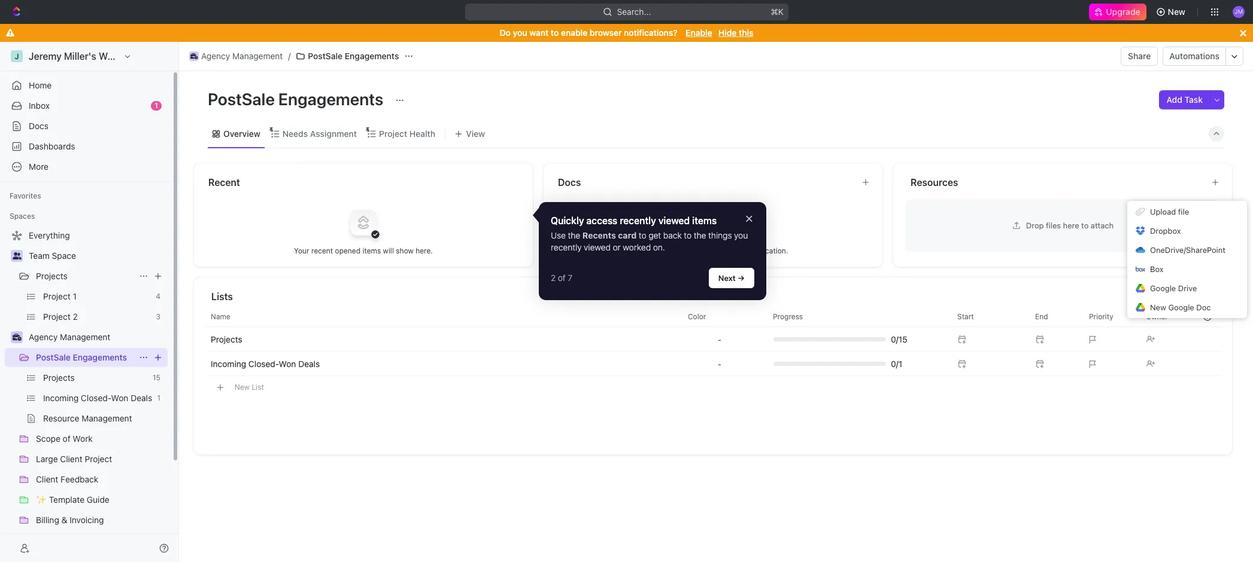 Task type: locate. For each thing, give the bounding box(es) containing it.
engagements inside tree
[[73, 353, 127, 363]]

0 horizontal spatial projects
[[36, 271, 68, 281]]

2 of 7
[[551, 273, 572, 284]]

projects link down name
[[211, 334, 242, 345]]

drop files here to attach
[[1026, 221, 1114, 230]]

2 horizontal spatial new
[[1168, 7, 1186, 17]]

2 horizontal spatial postsale
[[308, 51, 343, 61]]

⌘k
[[770, 7, 784, 17]]

recently up card
[[620, 215, 656, 226]]

0 vertical spatial business time image
[[190, 53, 198, 59]]

0 vertical spatial agency
[[201, 51, 230, 61]]

the up any at right
[[694, 230, 706, 241]]

items
[[692, 215, 717, 226], [363, 246, 381, 255]]

google down the google drive button
[[1168, 303, 1194, 313]]

team
[[29, 251, 50, 261]]

0 horizontal spatial recently
[[551, 243, 582, 253]]

2 the from the left
[[694, 230, 706, 241]]

docs up quickly
[[558, 177, 581, 188]]

your
[[294, 246, 309, 255]]

projects link down team space link
[[36, 267, 134, 286]]

0 horizontal spatial viewed
[[584, 243, 611, 253]]

business time image
[[190, 53, 198, 59], [12, 334, 21, 341]]

management
[[232, 51, 283, 61], [60, 332, 110, 342]]

2 vertical spatial engagements
[[73, 353, 127, 363]]

to right the back
[[684, 230, 692, 241]]

list
[[252, 383, 264, 392]]

get
[[649, 230, 661, 241]]

0 horizontal spatial agency management link
[[29, 328, 165, 347]]

viewed up the back
[[659, 215, 690, 226]]

closed-
[[248, 359, 279, 369]]

next →
[[718, 274, 745, 284]]

1 horizontal spatial items
[[692, 215, 717, 226]]

engagements
[[345, 51, 399, 61], [278, 89, 383, 109], [73, 353, 127, 363]]

no most used docs image
[[689, 198, 737, 246]]

→
[[738, 274, 745, 284]]

this
[[739, 28, 754, 38], [745, 246, 757, 255]]

docs
[[29, 121, 49, 131], [558, 177, 581, 188], [717, 246, 734, 255]]

start
[[957, 312, 974, 321]]

items up things
[[692, 215, 717, 226]]

home
[[29, 80, 52, 90]]

1 vertical spatial projects link
[[211, 334, 242, 345]]

back
[[663, 230, 682, 241]]

to for here
[[1081, 221, 1089, 230]]

do you want to enable browser notifications? enable hide this
[[500, 28, 754, 38]]

the
[[568, 230, 580, 241], [694, 230, 706, 241]]

1 horizontal spatial the
[[694, 230, 706, 241]]

progress
[[773, 312, 803, 321]]

upload file button
[[1127, 202, 1247, 222]]

0 horizontal spatial docs
[[29, 121, 49, 131]]

0 vertical spatial docs
[[29, 121, 49, 131]]

1 horizontal spatial business time image
[[190, 53, 198, 59]]

file
[[1178, 207, 1189, 217]]

tree
[[5, 226, 168, 563]]

1
[[155, 101, 158, 110]]

you inside to get back to the things you recently viewed or worked on.
[[734, 230, 748, 241]]

space
[[52, 251, 76, 261]]

0 vertical spatial viewed
[[659, 215, 690, 226]]

new google doc button
[[1127, 298, 1247, 317]]

0 horizontal spatial projects link
[[36, 267, 134, 286]]

0 vertical spatial this
[[739, 28, 754, 38]]

1 horizontal spatial projects
[[211, 334, 242, 345]]

1 vertical spatial recently
[[551, 243, 582, 253]]

here.
[[416, 246, 433, 255]]

use
[[551, 230, 566, 241]]

0 vertical spatial postsale
[[308, 51, 343, 61]]

1 vertical spatial agency management
[[29, 332, 110, 342]]

user group image
[[12, 253, 21, 260]]

0 vertical spatial agency management
[[201, 51, 283, 61]]

1 vertical spatial management
[[60, 332, 110, 342]]

0 vertical spatial projects link
[[36, 267, 134, 286]]

lists
[[211, 292, 233, 302]]

1 vertical spatial items
[[363, 246, 381, 255]]

files
[[1046, 221, 1061, 230]]

projects down name
[[211, 334, 242, 345]]

0/15
[[891, 334, 908, 345]]

1 horizontal spatial recently
[[620, 215, 656, 226]]

notifications?
[[624, 28, 678, 38]]

to for back
[[684, 230, 692, 241]]

1 horizontal spatial postsale
[[208, 89, 275, 109]]

the right use
[[568, 230, 580, 241]]

1 horizontal spatial projects link
[[211, 334, 242, 345]]

google down "box"
[[1150, 284, 1176, 293]]

agency
[[201, 51, 230, 61], [29, 332, 58, 342]]

1 horizontal spatial agency
[[201, 51, 230, 61]]

0 vertical spatial projects
[[36, 271, 68, 281]]

recently down use
[[551, 243, 582, 253]]

2 vertical spatial postsale
[[36, 353, 71, 363]]

1 vertical spatial this
[[745, 246, 757, 255]]

1 horizontal spatial management
[[232, 51, 283, 61]]

agency management inside tree
[[29, 332, 110, 342]]

0 horizontal spatial postsale engagements link
[[36, 348, 134, 368]]

new inside button
[[1168, 7, 1186, 17]]

new for new list
[[235, 383, 250, 392]]

0 vertical spatial postsale engagements link
[[293, 49, 402, 63]]

tree inside sidebar 'navigation'
[[5, 226, 168, 563]]

projects
[[36, 271, 68, 281], [211, 334, 242, 345]]

will
[[383, 246, 394, 255]]

home link
[[5, 76, 168, 95]]

0 vertical spatial agency management link
[[186, 49, 286, 63]]

you
[[638, 246, 651, 255]]

1 vertical spatial business time image
[[12, 334, 21, 341]]

1 vertical spatial docs
[[558, 177, 581, 188]]

lists button
[[211, 290, 1219, 304]]

won
[[279, 359, 296, 369]]

0 vertical spatial items
[[692, 215, 717, 226]]

1 vertical spatial postsale engagements link
[[36, 348, 134, 368]]

onedrive/sharepoint button
[[1127, 241, 1247, 260]]

progress button
[[766, 307, 943, 327]]

postsale engagements link
[[293, 49, 402, 63], [36, 348, 134, 368]]

to right 'want' in the top left of the page
[[551, 28, 559, 38]]

priority
[[1089, 312, 1114, 321]]

1 the from the left
[[568, 230, 580, 241]]

show
[[396, 246, 414, 255]]

2 vertical spatial postsale engagements
[[36, 353, 127, 363]]

new down 'google drive'
[[1150, 303, 1166, 313]]

business time image inside tree
[[12, 334, 21, 341]]

0 horizontal spatial the
[[568, 230, 580, 241]]

docs down things
[[717, 246, 734, 255]]

docs down the inbox at the left top
[[29, 121, 49, 131]]

projects down the team space
[[36, 271, 68, 281]]

overview
[[223, 128, 260, 139]]

2 vertical spatial docs
[[717, 246, 734, 255]]

to get back to the things you recently viewed or worked on.
[[551, 230, 750, 253]]

items inside "×" navigation
[[692, 215, 717, 226]]

you
[[513, 28, 527, 38], [734, 230, 748, 241]]

0 vertical spatial google
[[1150, 284, 1176, 293]]

this right hide
[[739, 28, 754, 38]]

tree containing team space
[[5, 226, 168, 563]]

1 vertical spatial google
[[1168, 303, 1194, 313]]

this left location.
[[745, 246, 757, 255]]

postsale engagements
[[308, 51, 399, 61], [208, 89, 387, 109], [36, 353, 127, 363]]

dashboards
[[29, 141, 75, 151]]

1 horizontal spatial agency management
[[201, 51, 283, 61]]

no recent items image
[[340, 198, 387, 246]]

team space link
[[29, 247, 165, 266]]

agency management link
[[186, 49, 286, 63], [29, 328, 165, 347]]

1 vertical spatial new
[[1150, 303, 1166, 313]]

share
[[1128, 51, 1151, 61]]

1 vertical spatial you
[[734, 230, 748, 241]]

viewed down 'recents'
[[584, 243, 611, 253]]

1 horizontal spatial viewed
[[659, 215, 690, 226]]

you down × "button"
[[734, 230, 748, 241]]

new
[[1168, 7, 1186, 17], [1150, 303, 1166, 313], [235, 383, 250, 392]]

incoming
[[211, 359, 246, 369]]

0 horizontal spatial new
[[235, 383, 250, 392]]

2 vertical spatial new
[[235, 383, 250, 392]]

1 horizontal spatial new
[[1150, 303, 1166, 313]]

0 vertical spatial new
[[1168, 7, 1186, 17]]

quickly access recently viewed items
[[551, 215, 717, 226]]

0 horizontal spatial postsale
[[36, 353, 71, 363]]

1 vertical spatial postsale
[[208, 89, 275, 109]]

0 horizontal spatial you
[[513, 28, 527, 38]]

doc
[[1197, 303, 1211, 313]]

or
[[613, 243, 621, 253]]

to
[[551, 28, 559, 38], [1081, 221, 1089, 230], [639, 230, 646, 241], [684, 230, 692, 241], [736, 246, 743, 255]]

google drive
[[1150, 284, 1197, 293]]

0 vertical spatial management
[[232, 51, 283, 61]]

upload file
[[1150, 207, 1189, 217]]

0 horizontal spatial management
[[60, 332, 110, 342]]

items left will
[[363, 246, 381, 255]]

1 horizontal spatial agency management link
[[186, 49, 286, 63]]

you right do
[[513, 28, 527, 38]]

1 horizontal spatial you
[[734, 230, 748, 241]]

sidebar navigation
[[0, 42, 179, 563]]

0 horizontal spatial agency
[[29, 332, 58, 342]]

card
[[618, 230, 637, 241]]

to right here in the right top of the page
[[1081, 221, 1089, 230]]

0 horizontal spatial business time image
[[12, 334, 21, 341]]

upgrade
[[1106, 7, 1140, 17]]

new left list
[[235, 383, 250, 392]]

enable
[[561, 28, 588, 38]]

add
[[1167, 95, 1183, 105]]

1 vertical spatial viewed
[[584, 243, 611, 253]]

new up automations
[[1168, 7, 1186, 17]]

1 vertical spatial agency management link
[[29, 328, 165, 347]]

inbox
[[29, 101, 50, 111]]

1 vertical spatial agency
[[29, 332, 58, 342]]

viewed inside to get back to the things you recently viewed or worked on.
[[584, 243, 611, 253]]

0 horizontal spatial items
[[363, 246, 381, 255]]

0 horizontal spatial agency management
[[29, 332, 110, 342]]



Task type: describe. For each thing, give the bounding box(es) containing it.
enable
[[686, 28, 712, 38]]

2
[[551, 273, 556, 284]]

automations
[[1170, 51, 1220, 61]]

end button
[[1028, 307, 1082, 327]]

team space
[[29, 251, 76, 261]]

next
[[718, 274, 736, 284]]

projects link inside tree
[[36, 267, 134, 286]]

onedrive/sharepoint
[[1150, 245, 1226, 255]]

search...
[[617, 7, 651, 17]]

spaces
[[10, 212, 35, 221]]

docs inside sidebar 'navigation'
[[29, 121, 49, 131]]

needs assignment
[[283, 128, 357, 139]]

new for new
[[1168, 7, 1186, 17]]

hide
[[718, 28, 737, 38]]

postsale inside tree
[[36, 353, 71, 363]]

management inside tree
[[60, 332, 110, 342]]

new list button
[[206, 377, 1223, 398]]

new google doc
[[1150, 303, 1211, 313]]

owner
[[1146, 312, 1168, 321]]

0 vertical spatial you
[[513, 28, 527, 38]]

add task
[[1167, 95, 1203, 105]]

incoming closed-won deals
[[211, 359, 320, 369]]

to left get
[[639, 230, 646, 241]]

2 horizontal spatial docs
[[717, 246, 734, 255]]

0 vertical spatial engagements
[[345, 51, 399, 61]]

1 vertical spatial postsale engagements
[[208, 89, 387, 109]]

worked
[[623, 243, 651, 253]]

1 horizontal spatial postsale engagements link
[[293, 49, 402, 63]]

× button
[[745, 211, 753, 225]]

drive
[[1178, 284, 1197, 293]]

agency inside tree
[[29, 332, 58, 342]]

new for new google doc
[[1150, 303, 1166, 313]]

project health link
[[377, 125, 435, 142]]

color
[[688, 312, 706, 321]]

dashboards link
[[5, 137, 168, 156]]

priority button
[[1082, 307, 1139, 327]]

to for want
[[551, 28, 559, 38]]

any
[[703, 246, 715, 255]]

dropbox
[[1150, 226, 1181, 236]]

docs link
[[5, 117, 168, 136]]

browser
[[590, 28, 622, 38]]

task
[[1185, 95, 1203, 105]]

× navigation
[[539, 202, 766, 301]]

attach
[[1091, 221, 1114, 230]]

upgrade link
[[1089, 4, 1146, 20]]

opened
[[335, 246, 360, 255]]

use the recents card
[[551, 230, 637, 241]]

on.
[[653, 243, 665, 253]]

name
[[211, 312, 230, 321]]

resources button
[[910, 175, 1202, 190]]

deals
[[298, 359, 320, 369]]

favorites
[[10, 192, 41, 201]]

health
[[409, 128, 435, 139]]

new list
[[235, 383, 264, 392]]

0/1
[[891, 359, 902, 369]]

assignment
[[310, 128, 357, 139]]

0 vertical spatial recently
[[620, 215, 656, 226]]

end
[[1035, 312, 1048, 321]]

dropbox button
[[1127, 222, 1247, 241]]

your recent opened items will show here.
[[294, 246, 433, 255]]

do
[[500, 28, 511, 38]]

the inside to get back to the things you recently viewed or worked on.
[[694, 230, 706, 241]]

google drive button
[[1127, 279, 1247, 298]]

overview link
[[221, 125, 260, 142]]

postsale engagements inside sidebar 'navigation'
[[36, 353, 127, 363]]

things
[[708, 230, 732, 241]]

needs assignment link
[[280, 125, 357, 142]]

to up the →
[[736, 246, 743, 255]]

upload
[[1150, 207, 1176, 217]]

0 vertical spatial postsale engagements
[[308, 51, 399, 61]]

projects inside tree
[[36, 271, 68, 281]]

1 vertical spatial projects
[[211, 334, 242, 345]]

color button
[[681, 307, 759, 327]]

incoming closed-won deals link
[[211, 359, 320, 369]]

1 horizontal spatial docs
[[558, 177, 581, 188]]

you haven't added any docs to this location.
[[638, 246, 788, 255]]

location.
[[759, 246, 788, 255]]

1 vertical spatial engagements
[[278, 89, 383, 109]]

add task button
[[1160, 90, 1210, 110]]

×
[[745, 211, 753, 225]]

next → button
[[709, 269, 754, 289]]

share button
[[1121, 47, 1158, 66]]

drop
[[1026, 221, 1044, 230]]

here
[[1063, 221, 1079, 230]]

needs
[[283, 128, 308, 139]]

want
[[529, 28, 549, 38]]

haven't
[[653, 246, 677, 255]]

postsale engagements link inside tree
[[36, 348, 134, 368]]

favorites button
[[5, 189, 46, 204]]

resources
[[911, 177, 958, 188]]

/
[[288, 51, 291, 61]]

added
[[679, 246, 701, 255]]

box button
[[1127, 260, 1247, 279]]

start button
[[950, 307, 1028, 327]]

recent
[[208, 177, 240, 188]]

recently inside to get back to the things you recently viewed or worked on.
[[551, 243, 582, 253]]

automations button
[[1164, 47, 1226, 65]]

name button
[[206, 307, 681, 327]]

new button
[[1151, 2, 1193, 22]]

recent
[[311, 246, 333, 255]]



Task type: vqa. For each thing, say whether or not it's contained in the screenshot.
the 'opened'
yes



